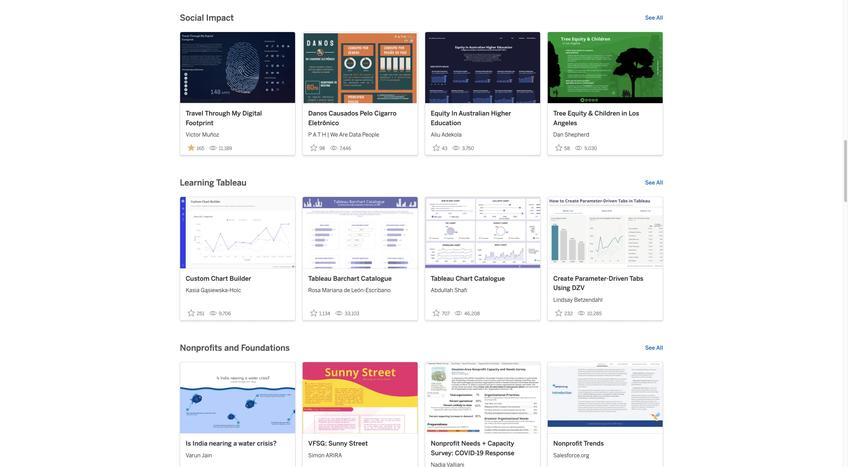 Task type: describe. For each thing, give the bounding box(es) containing it.
victor muñoz link
[[186, 128, 290, 139]]

victor muñoz
[[186, 132, 219, 138]]

capacity
[[488, 440, 514, 448]]

nonprofit needs + capacity survey: covid-19 response link
[[431, 439, 535, 458]]

people
[[362, 132, 379, 138]]

through
[[205, 110, 230, 117]]

aliu adekola
[[431, 132, 462, 138]]

46,208 views element
[[452, 308, 483, 320]]

digital
[[242, 110, 262, 117]]

nonprofit trends link
[[553, 439, 657, 449]]

kasia
[[186, 287, 199, 294]]

pelo
[[360, 110, 373, 117]]

lindsay betzendahl
[[553, 297, 603, 303]]

nonprofit needs + capacity survey: covid-19 response
[[431, 440, 514, 457]]

varun jain link
[[186, 449, 290, 460]]

Add Favorite button
[[553, 307, 575, 319]]

rosa mariana de león-escribano link
[[308, 284, 412, 295]]

see all link for social impact
[[645, 14, 663, 22]]

nonprofits and foundations
[[180, 343, 290, 353]]

los
[[629, 110, 639, 117]]

workbook thumbnail image for nonprofit trends
[[548, 362, 663, 434]]

using
[[553, 284, 570, 292]]

tree equity & children in los angeles
[[553, 110, 639, 127]]

de
[[344, 287, 350, 294]]

simon
[[308, 452, 325, 459]]

Add Favorite button
[[431, 307, 452, 319]]

kasia gąsiewska-holc link
[[186, 284, 290, 295]]

nonprofit for nonprofit needs + capacity survey: covid-19 response
[[431, 440, 460, 448]]

tabs
[[629, 275, 643, 283]]

see all link for nonprofits and foundations
[[645, 344, 663, 352]]

is india nearing a water crisis? link
[[186, 439, 290, 449]]

workbook thumbnail image for equity in australian higher education
[[425, 32, 540, 103]]

3,750 views element
[[450, 143, 477, 154]]

india
[[193, 440, 207, 448]]

all for social impact
[[656, 14, 663, 21]]

11,189 views element
[[206, 143, 235, 154]]

rosa
[[308, 287, 321, 294]]

see for social impact
[[645, 14, 655, 21]]

a
[[233, 440, 237, 448]]

create parameter-driven tabs using dzv
[[553, 275, 643, 292]]

and
[[224, 343, 239, 353]]

footprint
[[186, 119, 213, 127]]

workbook thumbnail image for create parameter-driven tabs using dzv
[[548, 197, 663, 268]]

response
[[485, 450, 514, 457]]

98
[[319, 146, 325, 152]]

nonprofit for nonprofit trends
[[553, 440, 582, 448]]

rosa mariana de león-escribano
[[308, 287, 391, 294]]

see all for social impact
[[645, 14, 663, 21]]

5,030 views element
[[572, 143, 600, 154]]

3,750
[[462, 146, 474, 152]]

5,030
[[584, 146, 597, 152]]

&
[[588, 110, 593, 117]]

crisis?
[[257, 440, 277, 448]]

tableau barchart catalogue link
[[308, 274, 412, 284]]

add favorite button for tableau barchart catalogue
[[308, 307, 332, 319]]

social
[[180, 13, 204, 23]]

tree
[[553, 110, 566, 117]]

7,446 views element
[[327, 143, 354, 154]]

Remove Favorite button
[[186, 142, 206, 154]]

see all learning tableau element
[[645, 179, 663, 187]]

cigarro
[[374, 110, 397, 117]]

equity inside equity in australian higher education
[[431, 110, 450, 117]]

nearing
[[209, 440, 232, 448]]

learning
[[180, 178, 214, 188]]

danos causados pelo cigarro eletrônico
[[308, 110, 397, 127]]

travel through my digital footprint link
[[186, 109, 290, 128]]

survey:
[[431, 450, 453, 457]]

workbook thumbnail image for is india nearing a water crisis?
[[180, 362, 295, 434]]

h
[[322, 132, 326, 138]]

add favorite button for equity in australian higher education
[[431, 142, 450, 154]]

impact
[[206, 13, 234, 23]]

custom
[[186, 275, 209, 283]]

46,208
[[464, 311, 480, 317]]

simon arira
[[308, 452, 342, 459]]

vfsg: sunny street link
[[308, 439, 412, 449]]

a
[[313, 132, 316, 138]]

catalogue for tableau chart catalogue
[[474, 275, 505, 283]]

create parameter-driven tabs using dzv link
[[553, 274, 657, 293]]

equity inside tree equity & children in los angeles
[[568, 110, 587, 117]]

232
[[564, 311, 573, 317]]

muñoz
[[202, 132, 219, 138]]

see all link for learning tableau
[[645, 179, 663, 187]]

trends
[[584, 440, 604, 448]]

in
[[622, 110, 627, 117]]

adekola
[[441, 132, 462, 138]]

tableau inside heading
[[216, 178, 247, 188]]

danos causados pelo cigarro eletrônico link
[[308, 109, 412, 128]]

Add Favorite button
[[553, 142, 572, 154]]

vfsg:
[[308, 440, 327, 448]]

workbook thumbnail image for custom chart builder
[[180, 197, 295, 268]]



Task type: vqa. For each thing, say whether or not it's contained in the screenshot.


Task type: locate. For each thing, give the bounding box(es) containing it.
1 all from the top
[[656, 14, 663, 21]]

2 catalogue from the left
[[474, 275, 505, 283]]

builder
[[230, 275, 251, 283]]

Add Favorite button
[[308, 142, 327, 154]]

my
[[232, 110, 241, 117]]

707
[[442, 311, 450, 317]]

add favorite button down aliu
[[431, 142, 450, 154]]

chart up shafi
[[456, 275, 473, 283]]

2 vertical spatial see all
[[645, 345, 663, 351]]

2 horizontal spatial add favorite button
[[431, 142, 450, 154]]

3 see from the top
[[645, 345, 655, 351]]

2 chart from the left
[[456, 275, 473, 283]]

t
[[317, 132, 321, 138]]

2 all from the top
[[656, 180, 663, 186]]

3 see all from the top
[[645, 345, 663, 351]]

see all nonprofits and foundations element
[[645, 344, 663, 352]]

workbook thumbnail image for tableau barchart catalogue
[[303, 197, 418, 268]]

1 horizontal spatial chart
[[456, 275, 473, 283]]

see all for learning tableau
[[645, 180, 663, 186]]

learning tableau heading
[[180, 178, 247, 189]]

tableau for tableau chart catalogue
[[431, 275, 454, 283]]

11,189
[[219, 146, 232, 152]]

chart for custom
[[211, 275, 228, 283]]

is india nearing a water crisis?
[[186, 440, 277, 448]]

angeles
[[553, 119, 577, 127]]

nonprofit trends
[[553, 440, 604, 448]]

aliu adekola link
[[431, 128, 535, 139]]

parameter-
[[575, 275, 609, 283]]

equity up education
[[431, 110, 450, 117]]

vfsg: sunny street
[[308, 440, 368, 448]]

workbook thumbnail image for travel through my digital footprint
[[180, 32, 295, 103]]

1 catalogue from the left
[[361, 275, 392, 283]]

tableau up rosa
[[308, 275, 331, 283]]

all for learning tableau
[[656, 180, 663, 186]]

see
[[645, 14, 655, 21], [645, 180, 655, 186], [645, 345, 655, 351]]

0 horizontal spatial add favorite button
[[186, 307, 206, 319]]

tableau for tableau barchart catalogue
[[308, 275, 331, 283]]

simon arira link
[[308, 449, 412, 460]]

eletrônico
[[308, 119, 339, 127]]

add favorite button for custom chart builder
[[186, 307, 206, 319]]

is
[[186, 440, 191, 448]]

2 vertical spatial see all link
[[645, 344, 663, 352]]

see for nonprofits and foundations
[[645, 345, 655, 351]]

see all link
[[645, 14, 663, 22], [645, 179, 663, 187], [645, 344, 663, 352]]

1 vertical spatial all
[[656, 180, 663, 186]]

learning tableau
[[180, 178, 247, 188]]

workbook thumbnail image for danos causados pelo cigarro eletrônico
[[303, 32, 418, 103]]

9,706 views element
[[206, 308, 234, 320]]

1 equity from the left
[[431, 110, 450, 117]]

escribano
[[366, 287, 391, 294]]

1 horizontal spatial add favorite button
[[308, 307, 332, 319]]

dan
[[553, 132, 563, 138]]

Add Favorite button
[[431, 142, 450, 154], [186, 307, 206, 319], [308, 307, 332, 319]]

varun
[[186, 452, 201, 459]]

2 see from the top
[[645, 180, 655, 186]]

equity in australian higher education
[[431, 110, 511, 127]]

2 vertical spatial see
[[645, 345, 655, 351]]

water
[[238, 440, 255, 448]]

58
[[564, 146, 570, 152]]

1 vertical spatial see all link
[[645, 179, 663, 187]]

driven
[[609, 275, 628, 283]]

1 horizontal spatial equity
[[568, 110, 587, 117]]

create
[[553, 275, 573, 283]]

2 nonprofit from the left
[[553, 440, 582, 448]]

all for nonprofits and foundations
[[656, 345, 663, 351]]

1 horizontal spatial nonprofit
[[553, 440, 582, 448]]

needs
[[461, 440, 480, 448]]

1 horizontal spatial catalogue
[[474, 275, 505, 283]]

0 vertical spatial all
[[656, 14, 663, 21]]

2 vertical spatial all
[[656, 345, 663, 351]]

nonprofit up salesforce.org
[[553, 440, 582, 448]]

danos
[[308, 110, 327, 117]]

0 horizontal spatial catalogue
[[361, 275, 392, 283]]

barchart
[[333, 275, 359, 283]]

causados
[[329, 110, 358, 117]]

tableau up abdullah
[[431, 275, 454, 283]]

street
[[349, 440, 368, 448]]

higher
[[491, 110, 511, 117]]

0 horizontal spatial nonprofit
[[431, 440, 460, 448]]

2 see all from the top
[[645, 180, 663, 186]]

equity left &
[[568, 110, 587, 117]]

0 horizontal spatial tableau
[[216, 178, 247, 188]]

social impact
[[180, 13, 234, 23]]

shepherd
[[565, 132, 589, 138]]

foundations
[[241, 343, 290, 353]]

add favorite button containing 43
[[431, 142, 450, 154]]

tableau barchart catalogue
[[308, 275, 392, 283]]

chart for tableau
[[456, 275, 473, 283]]

3 all from the top
[[656, 345, 663, 351]]

equity in australian higher education link
[[431, 109, 535, 128]]

see for learning tableau
[[645, 180, 655, 186]]

3 see all link from the top
[[645, 344, 663, 352]]

workbook thumbnail image for tree equity & children in los angeles
[[548, 32, 663, 103]]

social impact heading
[[180, 12, 234, 23]]

workbook thumbnail image
[[180, 32, 295, 103], [303, 32, 418, 103], [425, 32, 540, 103], [548, 32, 663, 103], [180, 197, 295, 268], [303, 197, 418, 268], [425, 197, 540, 268], [548, 197, 663, 268], [180, 362, 295, 434], [303, 362, 418, 434], [425, 362, 540, 434], [548, 362, 663, 434]]

1,134
[[319, 311, 330, 317]]

19
[[477, 450, 484, 457]]

gąsiewska-
[[201, 287, 230, 294]]

2 equity from the left
[[568, 110, 587, 117]]

1 vertical spatial see all
[[645, 180, 663, 186]]

catalogue up escribano
[[361, 275, 392, 283]]

see all
[[645, 14, 663, 21], [645, 180, 663, 186], [645, 345, 663, 351]]

43
[[442, 146, 447, 152]]

add favorite button down rosa
[[308, 307, 332, 319]]

nonprofit inside nonprofit needs + capacity survey: covid-19 response
[[431, 440, 460, 448]]

sunny
[[328, 440, 347, 448]]

lindsay betzendahl link
[[553, 293, 657, 304]]

add favorite button down kasia
[[186, 307, 206, 319]]

1 horizontal spatial tableau
[[308, 275, 331, 283]]

travel through my digital footprint
[[186, 110, 262, 127]]

in
[[451, 110, 457, 117]]

|
[[327, 132, 329, 138]]

0 horizontal spatial equity
[[431, 110, 450, 117]]

travel
[[186, 110, 203, 117]]

varun jain
[[186, 452, 212, 459]]

jain
[[202, 452, 212, 459]]

p
[[308, 132, 312, 138]]

1 see from the top
[[645, 14, 655, 21]]

nonprofits and foundations heading
[[180, 343, 290, 354]]

2 see all link from the top
[[645, 179, 663, 187]]

tableau chart catalogue
[[431, 275, 505, 283]]

victor
[[186, 132, 201, 138]]

10,285
[[587, 311, 602, 317]]

custom chart builder
[[186, 275, 251, 283]]

are
[[339, 132, 348, 138]]

holc
[[230, 287, 241, 294]]

1 chart from the left
[[211, 275, 228, 283]]

251
[[197, 311, 204, 317]]

tableau chart catalogue link
[[431, 274, 535, 284]]

abdullah shafi link
[[431, 284, 535, 295]]

add favorite button containing 251
[[186, 307, 206, 319]]

tableau
[[216, 178, 247, 188], [308, 275, 331, 283], [431, 275, 454, 283]]

10,285 views element
[[575, 308, 605, 320]]

9,706
[[219, 311, 231, 317]]

covid-
[[455, 450, 477, 457]]

lindsay
[[553, 297, 573, 303]]

165
[[197, 146, 204, 152]]

shafi
[[454, 287, 467, 294]]

all
[[656, 14, 663, 21], [656, 180, 663, 186], [656, 345, 663, 351]]

1 see all from the top
[[645, 14, 663, 21]]

catalogue up abdullah shafi link
[[474, 275, 505, 283]]

2 horizontal spatial tableau
[[431, 275, 454, 283]]

add favorite button containing 1,134
[[308, 307, 332, 319]]

abdullah shafi
[[431, 287, 467, 294]]

33,103 views element
[[332, 308, 362, 320]]

nonprofits
[[180, 343, 222, 353]]

data
[[349, 132, 361, 138]]

0 horizontal spatial chart
[[211, 275, 228, 283]]

dan shepherd
[[553, 132, 589, 138]]

0 vertical spatial see all
[[645, 14, 663, 21]]

salesforce.org link
[[553, 449, 657, 460]]

0 vertical spatial see all link
[[645, 14, 663, 22]]

dan shepherd link
[[553, 128, 657, 139]]

salesforce.org
[[553, 452, 589, 459]]

see all social impact element
[[645, 14, 663, 22]]

0 vertical spatial see
[[645, 14, 655, 21]]

workbook thumbnail image for vfsg: sunny street
[[303, 362, 418, 434]]

workbook thumbnail image for tableau chart catalogue
[[425, 197, 540, 268]]

1 see all link from the top
[[645, 14, 663, 22]]

1 vertical spatial see
[[645, 180, 655, 186]]

see all for nonprofits and foundations
[[645, 345, 663, 351]]

chart up gąsiewska-
[[211, 275, 228, 283]]

tableau right 'learning'
[[216, 178, 247, 188]]

mariana
[[322, 287, 343, 294]]

1 nonprofit from the left
[[431, 440, 460, 448]]

nonprofit up survey:
[[431, 440, 460, 448]]

catalogue for tableau barchart catalogue
[[361, 275, 392, 283]]



